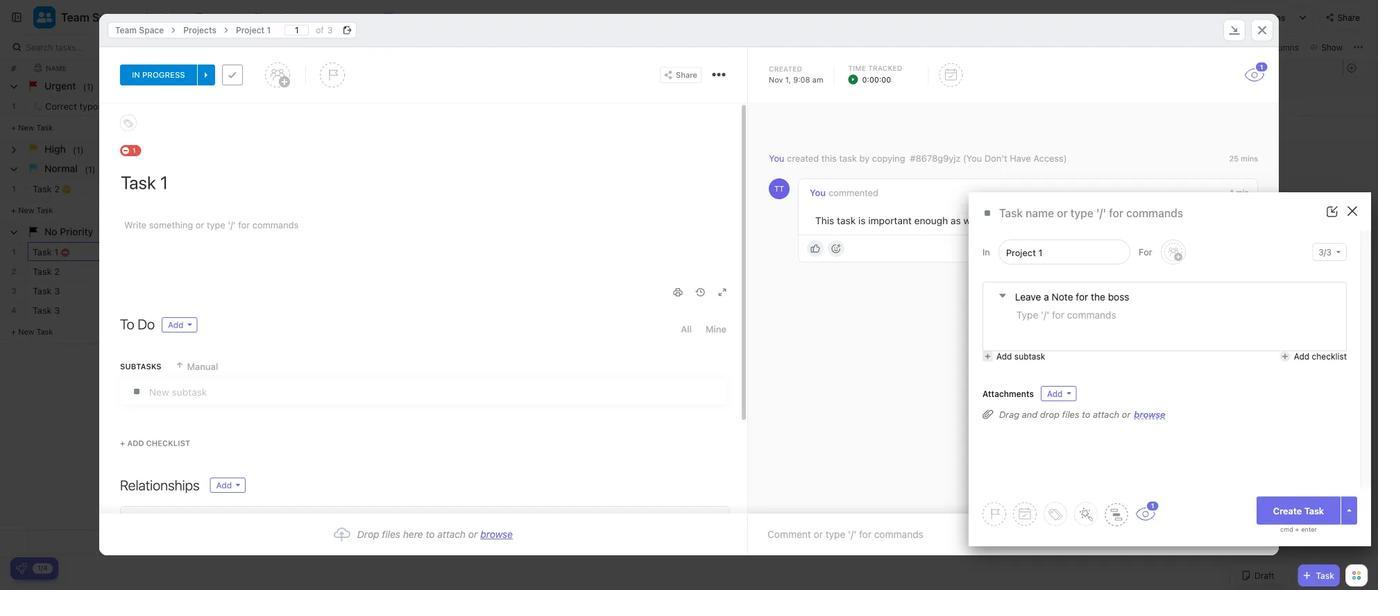 Task type: vqa. For each thing, say whether or not it's contained in the screenshot.
enter
yes



Task type: locate. For each thing, give the bounding box(es) containing it.
team space
[[61, 11, 125, 24], [115, 25, 164, 35]]

new task
[[18, 123, 53, 132], [18, 205, 53, 215], [18, 327, 53, 336]]

0 horizontal spatial 1 button
[[1136, 500, 1160, 521]]

enough
[[915, 215, 948, 226]]

1 inside task history "region"
[[1231, 188, 1234, 197]]

team space inside team space button
[[61, 11, 125, 24]]

have
[[1010, 153, 1031, 163]]

+
[[120, 439, 125, 448], [1296, 526, 1300, 533]]

or
[[1122, 409, 1131, 420], [468, 529, 478, 540]]

drag
[[1000, 409, 1020, 420]]

row
[[28, 60, 722, 76]]

add
[[168, 320, 184, 330], [997, 352, 1012, 361], [1294, 352, 1310, 361], [1047, 389, 1063, 398], [127, 439, 144, 448], [216, 480, 232, 490]]

2 for ‎task 2
[[54, 266, 60, 277]]

progress
[[142, 70, 185, 80]]

space inside team space link
[[139, 25, 164, 35]]

1 vertical spatial share button
[[660, 67, 702, 83]]

0 vertical spatial share button
[[1321, 6, 1366, 28]]

project 1 link
[[229, 22, 278, 39]]

am
[[813, 75, 824, 84]]

assignees button
[[1161, 39, 1226, 56]]

task settings image
[[717, 73, 721, 76]]

1 ‎task from the top
[[33, 247, 52, 257]]

dialog
[[99, 14, 1279, 566]]

0 horizontal spatial add button
[[162, 317, 197, 333]]

2
[[54, 184, 60, 194], [54, 266, 60, 277], [11, 267, 16, 276]]

table link
[[399, 0, 429, 35]]

drag and drop files to attach or browse
[[1000, 409, 1166, 420]]

1 vertical spatial to
[[1082, 409, 1091, 420]]

task left is
[[837, 215, 856, 226]]

task left by at the right of the page
[[840, 153, 857, 163]]

add button for to do
[[162, 317, 197, 333]]

1 vertical spatial you
[[810, 188, 826, 198]]

team inside task locations element
[[115, 25, 137, 35]]

team space for team space button
[[61, 11, 125, 24]]

press space to select this row. row
[[0, 96, 28, 116], [28, 96, 722, 118], [0, 179, 28, 199], [28, 179, 722, 199], [0, 242, 28, 262], [28, 242, 722, 262], [0, 262, 28, 281], [28, 262, 722, 281], [0, 281, 28, 301], [28, 281, 722, 303], [0, 301, 28, 320], [28, 301, 722, 320], [28, 530, 722, 554]]

set priority image
[[320, 62, 345, 87]]

1 horizontal spatial browse
[[1135, 409, 1166, 419]]

no priority cell
[[0, 223, 1378, 242]]

1 horizontal spatial space
[[139, 25, 164, 35]]

1 button
[[1245, 61, 1269, 82], [1136, 500, 1160, 521]]

share button inside task details element
[[660, 67, 702, 83]]

2 new from the top
[[18, 205, 34, 215]]

new task down correct
[[18, 123, 53, 132]]

1 vertical spatial team space
[[115, 25, 164, 35]]

1 vertical spatial space
[[139, 25, 164, 35]]

calendar
[[268, 11, 309, 23]]

attachments
[[983, 389, 1034, 398]]

attach inside drag and drop files to attach or browse
[[1093, 409, 1120, 420]]

1 vertical spatial attach
[[438, 529, 466, 540]]

0 vertical spatial add button
[[162, 317, 197, 333]]

team space up search tasks... text field
[[61, 11, 125, 24]]

checklist
[[1312, 352, 1347, 361], [146, 439, 190, 448]]

search
[[26, 42, 53, 52]]

0 vertical spatial or
[[1122, 409, 1131, 420]]

‎task for ‎task 2
[[33, 266, 52, 277]]

1 horizontal spatial files
[[1063, 409, 1080, 420]]

well
[[964, 215, 981, 226]]

0 horizontal spatial to
[[314, 102, 325, 111]]

2 horizontal spatial to
[[1082, 409, 1091, 420]]

‎task up ‎task 2
[[33, 247, 52, 257]]

0 horizontal spatial set priority element
[[320, 62, 345, 87]]

team space inside team space link
[[115, 25, 164, 35]]

grid
[[0, 60, 1379, 554]]

1 horizontal spatial 1 button
[[1245, 61, 1269, 82]]

4
[[11, 305, 16, 314]]

add button right relationships
[[211, 478, 245, 492]]

manual button
[[175, 355, 218, 378]]

1 vertical spatial 1 button
[[1136, 500, 1160, 521]]

0 vertical spatial new
[[18, 123, 34, 132]]

team up tasks...
[[61, 11, 89, 24]]

projects
[[183, 25, 217, 35]]

the
[[1091, 291, 1106, 302]]

subtasks right showing
[[1086, 42, 1122, 52]]

0 vertical spatial team
[[61, 11, 89, 24]]

1 vertical spatial new task
[[18, 205, 53, 215]]

to left "do"
[[314, 102, 325, 111]]

row group
[[0, 77, 28, 344], [0, 77, 1378, 344], [28, 77, 722, 344], [1343, 77, 1378, 344], [1343, 530, 1378, 553]]

task history region
[[748, 103, 1279, 514]]

2 task 3 from the top
[[33, 305, 60, 316]]

0 vertical spatial (1)
[[83, 81, 94, 92]]

1 vertical spatial team
[[115, 25, 137, 35]]

0 vertical spatial attach
[[1093, 409, 1120, 420]]

1 horizontal spatial share button
[[1321, 6, 1366, 28]]

0 horizontal spatial team
[[61, 11, 89, 24]]

0 horizontal spatial checklist
[[146, 439, 190, 448]]

cell
[[167, 179, 305, 198], [305, 179, 444, 198], [444, 179, 583, 198], [583, 179, 722, 198], [167, 242, 305, 261], [305, 242, 444, 261], [444, 242, 583, 261], [583, 242, 722, 261], [167, 262, 305, 280], [305, 262, 444, 280], [444, 262, 583, 280], [583, 262, 722, 280], [167, 281, 305, 300], [305, 281, 444, 300], [444, 281, 583, 300], [167, 301, 305, 319], [305, 301, 444, 319], [444, 301, 583, 319], [583, 301, 722, 319], [167, 530, 305, 553], [583, 530, 722, 553]]

task
[[36, 123, 53, 132], [33, 184, 52, 194], [36, 205, 53, 215], [33, 286, 52, 296], [33, 305, 52, 316], [36, 327, 53, 336], [1305, 505, 1325, 516], [1316, 571, 1335, 580]]

1 task 3 from the top
[[33, 286, 60, 296]]

onboarding checklist button element
[[16, 563, 27, 574]]

press space to select this row. row containing correct typos
[[28, 96, 722, 118]]

1 vertical spatial or
[[468, 529, 478, 540]]

‎task down ‎task 1 in the left of the page
[[33, 266, 52, 277]]

space up search tasks... text field
[[92, 11, 125, 24]]

browse inside drag and drop files to attach or browse
[[1135, 409, 1166, 419]]

1 vertical spatial checklist
[[146, 439, 190, 448]]

0 horizontal spatial +
[[120, 439, 125, 448]]

boss
[[1108, 291, 1130, 302]]

you for you commented
[[810, 188, 826, 198]]

checklist inside task body element
[[146, 439, 190, 448]]

you commented
[[810, 188, 879, 198]]

subtasks down to do
[[120, 362, 161, 371]]

list
[[160, 11, 177, 23]]

table
[[399, 11, 423, 23]]

0 vertical spatial to
[[314, 102, 325, 111]]

1 vertical spatial add button
[[1041, 386, 1077, 401]]

1 vertical spatial set priority element
[[983, 502, 1007, 526]]

task 3 right 4
[[33, 305, 60, 316]]

1 horizontal spatial add button
[[211, 478, 245, 492]]

attach right "drop"
[[1093, 409, 1120, 420]]

you
[[769, 153, 785, 163], [810, 188, 826, 198]]

(1) up typos
[[83, 81, 94, 92]]

in progress
[[132, 70, 185, 80]]

browse
[[1135, 409, 1166, 419], [481, 529, 513, 540]]

2 vertical spatial add button
[[211, 478, 245, 492]]

1 horizontal spatial set priority element
[[983, 502, 1007, 526]]

0 vertical spatial subtasks
[[1086, 42, 1122, 52]]

‎task 1
[[33, 247, 58, 257]]

drop files here to attach or browse
[[357, 529, 513, 540]]

press space to select this row. row containing ‎task 1
[[28, 242, 722, 262]]

attach right here
[[438, 529, 466, 540]]

team inside button
[[61, 11, 89, 24]]

2 vertical spatial new task
[[18, 327, 53, 336]]

0 horizontal spatial subtasks
[[120, 362, 161, 371]]

space down "list"
[[139, 25, 164, 35]]

set priority image
[[983, 502, 1007, 526]]

1 horizontal spatial attach
[[1093, 409, 1120, 420]]

new task down ‎task 2
[[18, 327, 53, 336]]

1 vertical spatial (1)
[[85, 164, 96, 174]]

1 inside task body element
[[133, 147, 136, 154]]

files right "drop"
[[1063, 409, 1080, 420]]

0 horizontal spatial browse
[[481, 529, 513, 540]]

dialog containing to do
[[99, 14, 1279, 566]]

set priority element
[[320, 62, 345, 87], [983, 502, 1007, 526]]

2 ‎task from the top
[[33, 266, 52, 277]]

files
[[1063, 409, 1080, 420], [382, 529, 401, 540]]

subtask
[[1015, 352, 1046, 361]]

(1) inside normal "cell"
[[85, 164, 96, 174]]

manual
[[187, 361, 218, 372]]

0 vertical spatial share
[[1338, 13, 1361, 22]]

add button up "drop"
[[1041, 386, 1077, 401]]

you up this on the top right
[[810, 188, 826, 198]]

new
[[18, 123, 34, 132], [18, 205, 34, 215], [18, 327, 34, 336]]

2 left ‎task 2
[[11, 267, 16, 276]]

1 vertical spatial new
[[18, 205, 34, 215]]

0 horizontal spatial share
[[676, 70, 698, 79]]

1 vertical spatial subtasks
[[120, 362, 161, 371]]

1 horizontal spatial +
[[1296, 526, 1300, 533]]

files left here
[[382, 529, 401, 540]]

+ inside task body element
[[120, 439, 125, 448]]

‎task for ‎task 1
[[33, 247, 52, 257]]

subtasks
[[1086, 42, 1122, 52], [120, 362, 161, 371]]

3 new from the top
[[18, 327, 34, 336]]

0 vertical spatial team space
[[61, 11, 125, 24]]

0 vertical spatial ‎task
[[33, 247, 52, 257]]

automations
[[1235, 12, 1286, 22]]

to right here
[[426, 529, 435, 540]]

2 horizontal spatial add button
[[1041, 386, 1077, 401]]

no
[[44, 226, 57, 237]]

1 vertical spatial task 3
[[33, 305, 60, 316]]

calendar link
[[268, 0, 315, 35]]

you left created
[[769, 153, 785, 163]]

2 down normal
[[54, 184, 60, 194]]

1 vertical spatial share
[[676, 70, 698, 79]]

(1) inside the urgent cell
[[83, 81, 94, 92]]

3
[[327, 25, 333, 35], [54, 286, 60, 296], [11, 286, 16, 295], [54, 305, 60, 316]]

0 horizontal spatial files
[[382, 529, 401, 540]]

subtasks inside button
[[1086, 42, 1122, 52]]

(1)
[[83, 81, 94, 92], [85, 164, 96, 174]]

0 horizontal spatial you
[[769, 153, 785, 163]]

0 vertical spatial files
[[1063, 409, 1080, 420]]

0 vertical spatial browse
[[1135, 409, 1166, 419]]

task 3 down ‎task 2
[[33, 286, 60, 296]]

2 down ‎task 1 in the left of the page
[[54, 266, 60, 277]]

1 horizontal spatial team
[[115, 25, 137, 35]]

1 1 2 3 1 4
[[11, 101, 16, 314]]

space inside team space button
[[92, 11, 125, 24]]

add button right do on the bottom
[[162, 317, 197, 333]]

1 horizontal spatial subtasks
[[1086, 42, 1122, 52]]

‎task
[[33, 247, 52, 257], [33, 266, 52, 277]]

1 vertical spatial +
[[1296, 526, 1300, 533]]

normal cell
[[0, 160, 1378, 178]]

task locations element
[[99, 14, 1279, 47]]

terry turtle cell
[[167, 96, 305, 115]]

1 horizontal spatial or
[[1122, 409, 1131, 420]]

0 horizontal spatial space
[[92, 11, 125, 24]]

turtle
[[196, 101, 220, 111]]

space for team space link
[[139, 25, 164, 35]]

urgent cell
[[0, 77, 1378, 96]]

(1) right normal
[[85, 164, 96, 174]]

(1) for urgent
[[83, 81, 94, 92]]

0 vertical spatial set priority element
[[320, 62, 345, 87]]

this
[[816, 215, 835, 226]]

to right "drop"
[[1082, 409, 1091, 420]]

1 inside "link"
[[267, 25, 271, 35]]

new task right 1 1 2 3 1 4
[[18, 205, 53, 215]]

0 vertical spatial task 3
[[33, 286, 60, 296]]

3 inside 1 1 2 3 1 4
[[11, 286, 16, 295]]

1 vertical spatial files
[[382, 529, 401, 540]]

0 horizontal spatial share button
[[660, 67, 702, 83]]

team space down "list"
[[115, 25, 164, 35]]

0 vertical spatial new task
[[18, 123, 53, 132]]

‎task 2
[[33, 266, 60, 277]]

25 mins
[[1230, 154, 1259, 163]]

0 vertical spatial space
[[92, 11, 125, 24]]

important
[[869, 215, 912, 226]]

team space link
[[108, 22, 171, 39]]

created
[[769, 65, 803, 73]]

2 vertical spatial new
[[18, 327, 34, 336]]

1 inside task details element
[[1261, 63, 1264, 70]]

+ up relationships
[[120, 439, 125, 448]]

1 horizontal spatial to
[[426, 529, 435, 540]]

task body element
[[99, 103, 748, 566]]

1 new from the top
[[18, 123, 34, 132]]

0 vertical spatial checklist
[[1312, 352, 1347, 361]]

row group containing correct typos
[[28, 77, 722, 344]]

drop
[[1040, 409, 1060, 420]]

subtasks inside task body element
[[120, 362, 161, 371]]

3 new task from the top
[[18, 327, 53, 336]]

2 new task from the top
[[18, 205, 53, 215]]

1 horizontal spatial checklist
[[1312, 352, 1347, 361]]

files inside drag and drop files to attach or browse
[[1063, 409, 1080, 420]]

#8678g9yjz
[[910, 153, 961, 163]]

for
[[1076, 291, 1089, 302]]

nov
[[769, 75, 783, 84]]

time
[[849, 64, 866, 72]]

add subtask
[[997, 352, 1046, 361]]

1 vertical spatial ‎task
[[33, 266, 52, 277]]

urgent
[[44, 80, 76, 92]]

in
[[132, 70, 140, 80]]

you created this task by copying #8678g9yjz (you don't have access)
[[769, 153, 1067, 163]]

+ right cmd on the right bottom of page
[[1296, 526, 1300, 533]]

1 horizontal spatial you
[[810, 188, 826, 198]]

row group containing 1 1 2 3 1 4
[[0, 77, 28, 344]]

0 vertical spatial +
[[120, 439, 125, 448]]

0 vertical spatial you
[[769, 153, 785, 163]]

team up in
[[115, 25, 137, 35]]



Task type: describe. For each thing, give the bounding box(es) containing it.
+ add checklist
[[120, 439, 190, 448]]

note
[[1052, 291, 1074, 302]]

do
[[327, 102, 338, 111]]

add button for relationships
[[211, 478, 245, 492]]

space for team space button
[[92, 11, 125, 24]]

correct
[[45, 101, 77, 111]]

team space for team space link
[[115, 25, 164, 35]]

normal
[[44, 163, 78, 174]]

3/3
[[1319, 247, 1332, 257]]

1 horizontal spatial share
[[1338, 13, 1361, 22]]

me
[[1144, 42, 1156, 52]]

2 vertical spatial to
[[426, 529, 435, 540]]

to inside cell
[[314, 102, 325, 111]]

as
[[951, 215, 961, 226]]

gantt link
[[341, 0, 372, 35]]

Task name or type '/' for commands text field
[[1000, 206, 1303, 221]]

press space to select this row. row containing 4
[[0, 301, 28, 320]]

25
[[1230, 154, 1239, 163]]

New subtask text field
[[149, 379, 726, 404]]

monday cell
[[444, 96, 583, 115]]

row group containing urgent
[[0, 77, 1378, 344]]

add button for attachments
[[1041, 386, 1077, 401]]

for
[[1139, 247, 1153, 257]]

2 inside 1 1 2 3 1 4
[[11, 267, 16, 276]]

by
[[860, 153, 870, 163]]

here
[[403, 529, 423, 540]]

board link
[[209, 0, 242, 35]]

you for you created this task by copying #8678g9yjz (you don't have access)
[[769, 153, 785, 163]]

don't
[[985, 153, 1008, 163]]

min
[[1236, 188, 1250, 197]]

Search tasks... text field
[[26, 37, 141, 57]]

0:00:00
[[863, 75, 891, 84]]

mins
[[1241, 154, 1259, 163]]

this task is important enough as well
[[816, 215, 981, 226]]

0 vertical spatial 1 button
[[1245, 61, 1269, 82]]

me button
[[1129, 39, 1161, 56]]

add checklist
[[1294, 352, 1347, 361]]

browse link
[[481, 529, 513, 540]]

leave
[[1015, 291, 1042, 302]]

1 inside press space to select this row. 'row'
[[54, 247, 58, 257]]

of 3
[[316, 25, 333, 35]]

showing
[[1050, 42, 1083, 52]]

set priority element inside task details element
[[320, 62, 345, 87]]

0 horizontal spatial or
[[468, 529, 478, 540]]

press space to select this row. row containing 3
[[0, 281, 28, 301]]

Edit task name text field
[[121, 171, 727, 194]]

team for team space link
[[115, 25, 137, 35]]

minimize task image
[[1229, 26, 1241, 35]]

enter
[[1302, 526, 1318, 533]]

all
[[681, 324, 692, 334]]

to inside drag and drop files to attach or browse
[[1082, 409, 1091, 420]]

3/3 button
[[1313, 243, 1347, 261]]

showing subtasks button
[[1035, 39, 1126, 56]]

3 inside task locations element
[[327, 25, 333, 35]]

(1) for normal
[[85, 164, 96, 174]]

is
[[859, 215, 866, 226]]

mine
[[706, 324, 727, 334]]

create
[[1274, 505, 1302, 516]]

in
[[983, 247, 991, 257]]

leave a note for the boss
[[1015, 291, 1130, 302]]

correct typos
[[45, 101, 103, 111]]

(you
[[963, 153, 982, 163]]

automations button
[[1228, 7, 1293, 28]]

team for team space button
[[61, 11, 89, 24]]

or inside drag and drop files to attach or browse
[[1122, 409, 1131, 420]]

cmd + enter
[[1281, 526, 1318, 533]]

of
[[316, 25, 324, 35]]

in progress button
[[120, 65, 197, 85]]

1 min
[[1231, 188, 1250, 197]]

2 for task 2
[[54, 184, 60, 194]]

to do cell
[[305, 96, 444, 115]]

do
[[138, 316, 155, 332]]

commented
[[829, 188, 879, 198]]

search tasks...
[[26, 42, 83, 52]]

press space to select this row. row containing task 2
[[28, 179, 722, 199]]

terry
[[171, 101, 193, 111]]

this
[[822, 153, 837, 163]]

and
[[1022, 409, 1038, 420]]

project
[[236, 25, 265, 35]]

time tracked
[[849, 64, 903, 72]]

board
[[209, 11, 236, 23]]

relationships
[[120, 477, 200, 493]]

task 2
[[33, 184, 60, 194]]

all link
[[681, 317, 692, 341]]

monday
[[449, 101, 483, 111]]

tt
[[775, 184, 784, 193]]

#
[[11, 63, 16, 73]]

0 horizontal spatial attach
[[438, 529, 466, 540]]

1 vertical spatial task
[[837, 215, 856, 226]]

drop
[[357, 529, 379, 540]]

share inside task details element
[[676, 70, 698, 79]]

0:00:00 button
[[849, 74, 911, 85]]

to do
[[120, 316, 155, 332]]

task details element
[[99, 47, 1279, 103]]

tracked
[[868, 64, 903, 72]]

no priority
[[44, 226, 93, 237]]

copying
[[872, 153, 906, 163]]

priority
[[60, 226, 93, 237]]

9:08
[[794, 75, 811, 84]]

press space to select this row. row containing 2
[[0, 262, 28, 281]]

1 new task from the top
[[18, 123, 53, 132]]

Set task position in this List number field
[[285, 25, 309, 36]]

1,
[[786, 75, 791, 84]]

terry turtle
[[171, 101, 220, 111]]

grid containing urgent
[[0, 60, 1379, 554]]

press space to select this row. row containing ‎task 2
[[28, 262, 722, 281]]

access)
[[1034, 153, 1067, 163]]

team space button
[[56, 2, 125, 33]]

0 vertical spatial task
[[840, 153, 857, 163]]

a
[[1044, 291, 1049, 302]]

created nov 1, 9:08 am
[[769, 65, 824, 84]]

onboarding checklist button image
[[16, 563, 27, 574]]

projects link
[[176, 22, 223, 39]]

1 vertical spatial browse
[[481, 529, 513, 540]]



